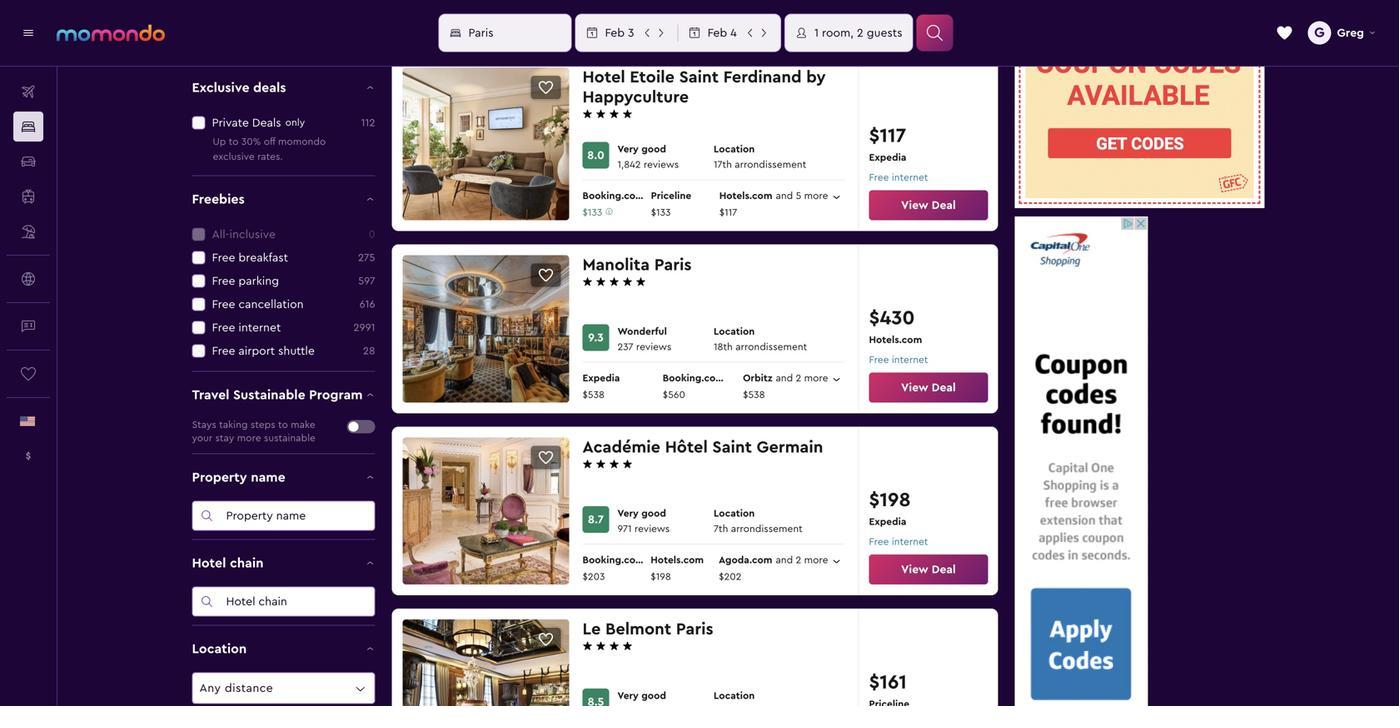 Task type: vqa. For each thing, say whether or not it's contained in the screenshot.
Paris inside "link"
yes



Task type: describe. For each thing, give the bounding box(es) containing it.
up to 30% off momondo exclusive rates.
[[213, 137, 326, 162]]

property inside text field
[[226, 510, 273, 522]]

arrondissement for $117
[[735, 160, 807, 170]]

1 deal from the top
[[932, 12, 956, 23]]

free internet for $117
[[869, 173, 928, 183]]

hotel inside dropdown button
[[192, 557, 226, 570]]

$ button
[[7, 440, 50, 473]]

expedia for $198
[[869, 518, 907, 528]]

up
[[213, 137, 226, 147]]

location 7th arrondissement
[[714, 509, 803, 535]]

priceline $133
[[651, 191, 692, 218]]

$198 button
[[869, 488, 988, 513]]

sustainable
[[264, 434, 316, 444]]

good inside 'button'
[[642, 692, 666, 702]]

manolita paris
[[583, 257, 692, 273]]

your
[[192, 434, 213, 444]]

free internet for $430
[[869, 355, 928, 365]]

1 horizontal spatial 3
[[796, 3, 802, 13]]

le belmont paris link
[[583, 620, 845, 640]]

view deal for $430
[[901, 382, 956, 393]]

germain
[[757, 439, 823, 456]]

deal for $198
[[932, 564, 956, 576]]

orbitz and 2 more
[[743, 373, 828, 383]]

and for $430
[[776, 373, 793, 383]]

free left the parking
[[212, 275, 235, 287]]

7th
[[714, 525, 728, 535]]

arrondissement for $430
[[736, 342, 807, 352]]

le belmont paris image
[[403, 620, 569, 706]]

feb 4
[[708, 27, 737, 39]]

make
[[291, 420, 315, 430]]

hotel etoile saint ferdinand by happyculture image
[[403, 67, 569, 220]]

5
[[796, 191, 802, 201]]

booking.com $254
[[654, 3, 715, 30]]

hotel etoile saint ferdinand by happyculture link
[[583, 67, 845, 107]]

location 17th arrondissement
[[714, 144, 807, 170]]

597 button
[[358, 274, 375, 289]]

search for flights image
[[13, 77, 43, 107]]

wonderful 237 reviews
[[618, 327, 672, 352]]

free down "$198 expedia"
[[869, 537, 889, 547]]

$117 for $117 expedia
[[869, 126, 907, 146]]

arrondissement for $198
[[731, 525, 803, 535]]

steps
[[251, 420, 275, 430]]

18th
[[714, 342, 733, 352]]

travel sustainable program
[[192, 389, 363, 402]]

free parking
[[212, 275, 279, 287]]

deal for $117
[[932, 199, 956, 211]]

hotels.com $198
[[651, 556, 704, 582]]

more for $430
[[804, 373, 828, 383]]

saint for $117
[[679, 69, 719, 86]]

booking.com for booking.com $254
[[654, 3, 715, 13]]

1 horizontal spatial momondo
[[725, 3, 773, 13]]

free down $430 hotels.com
[[869, 355, 889, 365]]

submit feedback about our site image
[[13, 312, 43, 342]]

agoda.com and 2 more
[[719, 556, 828, 566]]

free left airport
[[212, 345, 235, 357]]

internet for $198
[[892, 537, 928, 547]]

$198 expedia
[[869, 490, 911, 528]]

2 for $430
[[796, 373, 802, 383]]

0 vertical spatial $198
[[869, 490, 911, 510]]

$281
[[725, 20, 745, 30]]

$430 button
[[869, 306, 988, 330]]

$
[[26, 451, 31, 461]]

le belmont paris
[[583, 622, 714, 638]]

breakfast
[[239, 252, 288, 264]]

hotels.com and 5 more
[[719, 191, 828, 201]]

only
[[285, 118, 305, 128]]

275 button
[[358, 250, 375, 265]]

free internet for $198
[[869, 537, 928, 547]]

manolita
[[583, 257, 650, 273]]

free airport shuttle
[[212, 345, 315, 357]]

property inside dropdown button
[[192, 471, 247, 485]]

1 view deal from the top
[[901, 12, 956, 23]]

reviews for $117
[[644, 160, 679, 170]]

name inside text field
[[276, 510, 306, 522]]

very inside 'button'
[[618, 692, 639, 702]]

location 18th arrondissement
[[714, 327, 807, 352]]

le
[[583, 622, 601, 638]]

rates.
[[257, 152, 283, 162]]

property name region
[[192, 455, 375, 540]]

$430 hotels.com
[[869, 308, 922, 345]]

location button
[[192, 639, 375, 659]]

exclusive
[[192, 81, 250, 95]]

stay
[[215, 434, 234, 444]]

616 button
[[360, 297, 375, 312]]

united states (english) image
[[20, 417, 35, 427]]

hôtel
[[665, 439, 708, 456]]

saint for $198
[[713, 439, 752, 456]]

2 inside button
[[857, 27, 864, 39]]

g
[[1315, 26, 1325, 40]]

any
[[200, 683, 221, 694]]

booking.com for booking.com $560
[[663, 373, 725, 383]]

hotel inside text box
[[226, 596, 255, 608]]

free down free cancellation
[[212, 322, 235, 334]]

private deals
[[212, 117, 281, 129]]

parking
[[239, 275, 279, 287]]

$202
[[719, 572, 742, 582]]

112
[[361, 117, 375, 128]]

académie hôtel saint germain
[[583, 439, 823, 456]]

manolita paris image
[[403, 255, 569, 403]]

location button
[[714, 689, 845, 706]]

wonderful
[[618, 327, 667, 337]]

manolita paris link
[[583, 255, 845, 275]]

paris inside button
[[469, 27, 494, 39]]

1 and from the top
[[776, 3, 793, 13]]

to inside up to 30% off momondo exclusive rates.
[[229, 137, 239, 147]]

guests
[[867, 27, 903, 39]]

reviews inside wonderful 237 reviews
[[636, 342, 672, 352]]

académie hôtel saint germain link
[[583, 438, 845, 458]]

exclusive deals
[[192, 81, 286, 95]]

hotel chain inside dropdown button
[[192, 557, 264, 570]]

1 vertical spatial expedia
[[583, 373, 620, 383]]

2991
[[354, 323, 375, 333]]

property name button
[[192, 468, 375, 488]]

trips image
[[13, 359, 43, 389]]

location for $117
[[714, 144, 755, 154]]

stays taking steps to make your stay more sustainable
[[192, 420, 316, 444]]

$117 expedia
[[869, 126, 907, 163]]

freebies region
[[189, 176, 375, 372]]

agoda.com
[[719, 556, 773, 566]]

all-
[[212, 229, 230, 240]]

$430
[[869, 308, 915, 328]]

good for $198
[[642, 509, 666, 519]]

free down free parking
[[212, 299, 235, 310]]

and for $198
[[776, 556, 793, 566]]

view deal for $117
[[901, 199, 956, 211]]

1 room, 2 guests button
[[785, 14, 913, 52]]

académie hôtel saint germain image
[[403, 438, 569, 585]]

sustainable
[[233, 389, 305, 402]]

free down all-
[[212, 252, 235, 264]]

616
[[360, 299, 375, 310]]

stays
[[192, 420, 216, 430]]

booking.com $203
[[583, 556, 645, 582]]

9.3
[[588, 332, 604, 343]]

very for $117
[[618, 144, 639, 154]]

hotels.com down $430 on the top right
[[869, 335, 922, 345]]

28 button
[[363, 344, 375, 359]]



Task type: locate. For each thing, give the bounding box(es) containing it.
$538 down the orbitz
[[743, 390, 765, 400]]

exclusive deals button
[[192, 78, 375, 98]]

1 vertical spatial advertisement element
[[1015, 217, 1148, 706]]

arrondissement up the orbitz
[[736, 342, 807, 352]]

hotel chain up hotel chain text box
[[192, 557, 264, 570]]

view for $198
[[901, 564, 929, 576]]

0 vertical spatial paris
[[469, 27, 494, 39]]

view down $430 hotels.com
[[901, 382, 929, 393]]

view up guests
[[901, 12, 929, 23]]

$560
[[663, 390, 685, 400]]

location
[[714, 144, 755, 154], [714, 327, 755, 337], [714, 509, 755, 519], [192, 643, 247, 656], [714, 692, 755, 702]]

$538 inside expedia $538
[[583, 390, 605, 400]]

1 horizontal spatial $133
[[651, 208, 671, 218]]

search for hotels image
[[13, 112, 43, 142]]

expedia $538
[[583, 373, 620, 400]]

2 vertical spatial paris
[[676, 622, 714, 638]]

arrondissement inside location 7th arrondissement
[[731, 525, 803, 535]]

and
[[776, 3, 793, 13], [776, 191, 793, 201], [776, 373, 793, 383], [776, 556, 793, 566]]

good for $117
[[642, 144, 666, 154]]

very good 971 reviews
[[618, 509, 670, 535]]

$198 inside the hotels.com $198
[[651, 572, 671, 582]]

name inside dropdown button
[[251, 471, 285, 485]]

any distance
[[200, 683, 273, 694]]

hotels.com for hotels.com and 5 more
[[719, 191, 773, 201]]

0 vertical spatial to
[[229, 137, 239, 147]]

1 vertical spatial property
[[226, 510, 273, 522]]

arrondissement inside location 17th arrondissement
[[735, 160, 807, 170]]

view for $430
[[901, 382, 929, 393]]

237
[[618, 342, 634, 352]]

reviews inside very good 971 reviews
[[635, 525, 670, 535]]

hotels.com down 17th
[[719, 191, 773, 201]]

2 right the agoda.com
[[796, 556, 802, 566]]

good right the 8.7
[[642, 509, 666, 519]]

0 vertical spatial reviews
[[644, 160, 679, 170]]

internet down free cancellation
[[239, 322, 281, 334]]

reviews down "wonderful"
[[636, 342, 672, 352]]

more up 1
[[804, 3, 828, 13]]

property
[[192, 471, 247, 485], [226, 510, 273, 522]]

0 horizontal spatial $133
[[583, 208, 603, 218]]

location for $430
[[714, 327, 755, 337]]

property name down the stay
[[192, 471, 285, 485]]

internet down $117 expedia
[[892, 173, 928, 183]]

expedia for $117
[[869, 153, 907, 163]]

airport
[[239, 345, 275, 357]]

search for packages image
[[13, 217, 43, 247]]

good inside very good 971 reviews
[[642, 509, 666, 519]]

1 advertisement element from the top
[[1015, 0, 1265, 208]]

feb right $279 on the top left
[[605, 27, 625, 39]]

hotel chain down hotel chain dropdown button
[[226, 596, 287, 608]]

3 inside feb 3 button
[[628, 27, 634, 39]]

hotel chain region
[[192, 540, 375, 626]]

location down le belmont paris link
[[714, 692, 755, 702]]

4
[[731, 27, 737, 39]]

more for $198
[[804, 556, 828, 566]]

2 vertical spatial reviews
[[635, 525, 670, 535]]

very good
[[618, 692, 666, 702]]

booking.com for booking.com $203
[[583, 556, 645, 566]]

more right the agoda.com
[[804, 556, 828, 566]]

2 vertical spatial very
[[618, 692, 639, 702]]

property down the stay
[[192, 471, 247, 485]]

and for $117
[[776, 191, 793, 201]]

ferdinand
[[724, 69, 802, 86]]

2 vertical spatial 2
[[796, 556, 802, 566]]

reviews
[[644, 160, 679, 170], [636, 342, 672, 352], [635, 525, 670, 535]]

0 vertical spatial name
[[251, 471, 285, 485]]

feb 3
[[605, 27, 634, 39]]

more right the 5
[[804, 191, 828, 201]]

to right up
[[229, 137, 239, 147]]

program
[[309, 389, 363, 402]]

1 vertical spatial 3
[[628, 27, 634, 39]]

property name inside dropdown button
[[192, 471, 285, 485]]

$133 inside priceline $133
[[651, 208, 671, 218]]

hotels.com
[[583, 3, 636, 13], [719, 191, 773, 201], [869, 335, 922, 345], [651, 556, 704, 566]]

saint
[[679, 69, 719, 86], [713, 439, 752, 456]]

view for $117
[[901, 199, 929, 211]]

location inside location 18th arrondissement
[[714, 327, 755, 337]]

expedia down 237
[[583, 373, 620, 383]]

good up priceline
[[642, 144, 666, 154]]

view deal for $198
[[901, 564, 956, 576]]

private
[[212, 117, 249, 129]]

1 vertical spatial saint
[[713, 439, 752, 456]]

hotels.com for hotels.com $198
[[651, 556, 704, 566]]

chain inside text box
[[259, 596, 287, 608]]

0 horizontal spatial to
[[229, 137, 239, 147]]

0 vertical spatial 3
[[796, 3, 802, 13]]

chain inside dropdown button
[[230, 557, 264, 570]]

1 horizontal spatial $198
[[869, 490, 911, 510]]

2
[[857, 27, 864, 39], [796, 373, 802, 383], [796, 556, 802, 566]]

very inside very good 971 reviews
[[618, 509, 639, 519]]

feb inside feb 3 button
[[605, 27, 625, 39]]

more inside stays taking steps to make your stay more sustainable
[[237, 434, 261, 444]]

exclusive
[[213, 152, 255, 162]]

shuttle
[[278, 345, 315, 357]]

2 view from the top
[[901, 199, 929, 211]]

3
[[796, 3, 802, 13], [628, 27, 634, 39]]

0 vertical spatial good
[[642, 144, 666, 154]]

8.7
[[588, 514, 604, 526]]

1 vertical spatial paris
[[654, 257, 692, 273]]

property down property name dropdown button
[[226, 510, 273, 522]]

1 horizontal spatial $538
[[743, 390, 765, 400]]

0 horizontal spatial $538
[[583, 390, 605, 400]]

internet for $117
[[892, 173, 928, 183]]

view deal button for $198
[[869, 555, 988, 585]]

internet down $430 hotels.com
[[892, 355, 928, 365]]

275
[[358, 253, 375, 263]]

momondo and 3 more
[[725, 3, 828, 13]]

0 vertical spatial saint
[[679, 69, 719, 86]]

more down steps
[[237, 434, 261, 444]]

feb for feb 4
[[708, 27, 727, 39]]

0 vertical spatial arrondissement
[[735, 160, 807, 170]]

only button
[[285, 118, 305, 128]]

Hotel chain text field
[[192, 587, 375, 617]]

hotels.com up $279 on the top left
[[583, 3, 636, 13]]

internet down "$198 expedia"
[[892, 537, 928, 547]]

location region
[[192, 626, 375, 706]]

0 vertical spatial hotel
[[583, 69, 625, 86]]

arrondissement up 'agoda.com and 2 more'
[[731, 525, 803, 535]]

0 horizontal spatial momondo
[[278, 137, 326, 147]]

saint inside hotel etoile saint ferdinand by happyculture
[[679, 69, 719, 86]]

reviews inside very good 1,842 reviews
[[644, 160, 679, 170]]

$117 for $117
[[719, 208, 737, 218]]

go to explore image
[[13, 264, 43, 294]]

orbitz
[[743, 373, 773, 383]]

$161
[[869, 673, 907, 693]]

view deal down $117 button
[[901, 199, 956, 211]]

location inside location 7th arrondissement
[[714, 509, 755, 519]]

very down belmont
[[618, 692, 639, 702]]

view deal button for $117
[[869, 190, 988, 220]]

1 vertical spatial chain
[[259, 596, 287, 608]]

very good button
[[583, 689, 714, 706]]

free internet down $430 hotels.com
[[869, 355, 928, 365]]

0 vertical spatial advertisement element
[[1015, 0, 1265, 208]]

feb inside feb 4 'button'
[[708, 27, 727, 39]]

1 vertical spatial arrondissement
[[736, 342, 807, 352]]

feb for feb 3
[[605, 27, 625, 39]]

1 horizontal spatial to
[[278, 420, 288, 430]]

hotel
[[583, 69, 625, 86], [192, 557, 226, 570], [226, 596, 255, 608]]

chain down hotel chain dropdown button
[[259, 596, 287, 608]]

view deal down $430 hotels.com
[[901, 382, 956, 393]]

location for $198
[[714, 509, 755, 519]]

very up 1,842
[[618, 144, 639, 154]]

momondo up '$281' on the right top of the page
[[725, 3, 773, 13]]

more
[[804, 3, 828, 13], [804, 191, 828, 201], [804, 373, 828, 383], [237, 434, 261, 444], [804, 556, 828, 566]]

1 vertical spatial $117
[[719, 208, 737, 218]]

saint right hôtel
[[713, 439, 752, 456]]

expedia down $117 button
[[869, 153, 907, 163]]

price region
[[192, 0, 375, 65]]

$279
[[583, 20, 604, 30]]

to
[[229, 137, 239, 147], [278, 420, 288, 430]]

good inside very good 1,842 reviews
[[642, 144, 666, 154]]

2 $538 from the left
[[743, 390, 765, 400]]

1 $538 from the left
[[583, 390, 605, 400]]

$538
[[583, 390, 605, 400], [743, 390, 765, 400]]

free internet inside freebies region
[[212, 322, 281, 334]]

0 vertical spatial property name
[[192, 471, 285, 485]]

1 vertical spatial to
[[278, 420, 288, 430]]

booking.com for booking.com
[[583, 191, 645, 201]]

3 very from the top
[[618, 692, 639, 702]]

to inside stays taking steps to make your stay more sustainable
[[278, 420, 288, 430]]

feb left 4
[[708, 27, 727, 39]]

1 view from the top
[[901, 12, 929, 23]]

1 horizontal spatial feb
[[708, 27, 727, 39]]

very good 1,842 reviews
[[618, 144, 679, 170]]

hotels.com $279
[[583, 3, 636, 30]]

internet for $430
[[892, 355, 928, 365]]

free down $117 expedia
[[869, 173, 889, 183]]

8.0
[[587, 149, 605, 161]]

free
[[869, 173, 889, 183], [212, 252, 235, 264], [212, 275, 235, 287], [212, 299, 235, 310], [212, 322, 235, 334], [212, 345, 235, 357], [869, 355, 889, 365], [869, 537, 889, 547]]

$198
[[869, 490, 911, 510], [651, 572, 671, 582]]

travel sustainable program region
[[192, 372, 375, 455]]

freebies button
[[192, 190, 375, 210]]

Property name text field
[[192, 501, 375, 531]]

booking.com
[[654, 3, 715, 13], [583, 191, 645, 201], [663, 373, 725, 383], [583, 556, 645, 566]]

2 advertisement element from the top
[[1015, 217, 1148, 706]]

2 feb from the left
[[708, 27, 727, 39]]

1 vertical spatial $198
[[651, 572, 671, 582]]

exclusive deals region
[[189, 65, 375, 176]]

open trips drawer image
[[1277, 25, 1293, 41]]

0 vertical spatial 2
[[857, 27, 864, 39]]

1,842
[[618, 160, 641, 170]]

paris
[[469, 27, 494, 39], [654, 257, 692, 273], [676, 622, 714, 638]]

momondo inside up to 30% off momondo exclusive rates.
[[278, 137, 326, 147]]

hotels.com for hotels.com $279
[[583, 3, 636, 13]]

$133
[[583, 208, 603, 218], [651, 208, 671, 218]]

3 left $254
[[628, 27, 634, 39]]

expedia inside "$198 expedia"
[[869, 518, 907, 528]]

1 $133 from the left
[[583, 208, 603, 218]]

3 deal from the top
[[932, 382, 956, 393]]

0 vertical spatial property
[[192, 471, 247, 485]]

3 and from the top
[[776, 373, 793, 383]]

free internet down "$198 expedia"
[[869, 537, 928, 547]]

1 vertical spatial reviews
[[636, 342, 672, 352]]

view deal up guests
[[901, 12, 956, 23]]

momondo down only button
[[278, 137, 326, 147]]

view deal button for $430
[[869, 373, 988, 403]]

0 vertical spatial hotel chain
[[192, 557, 264, 570]]

very
[[618, 144, 639, 154], [618, 509, 639, 519], [618, 692, 639, 702]]

2 deal from the top
[[932, 199, 956, 211]]

very for $198
[[618, 509, 639, 519]]

4 and from the top
[[776, 556, 793, 566]]

3 up 1 room, 2 guests button
[[796, 3, 802, 13]]

$538 down 9.3
[[583, 390, 605, 400]]

advertisement element
[[1015, 0, 1265, 208], [1015, 217, 1148, 706]]

location up 17th
[[714, 144, 755, 154]]

2 $133 from the left
[[651, 208, 671, 218]]

1 vertical spatial hotel
[[192, 557, 226, 570]]

hotel chain button
[[192, 554, 375, 574]]

saint right etoile
[[679, 69, 719, 86]]

booking.com up $203
[[583, 556, 645, 566]]

etoile
[[630, 69, 675, 86]]

4 deal from the top
[[932, 564, 956, 576]]

location inside dropdown button
[[192, 643, 247, 656]]

2 very from the top
[[618, 509, 639, 519]]

reviews for $198
[[635, 525, 670, 535]]

to up sustainable
[[278, 420, 288, 430]]

location up 7th
[[714, 509, 755, 519]]

greg
[[1337, 27, 1364, 39]]

3 good from the top
[[642, 692, 666, 702]]

more for $117
[[804, 191, 828, 201]]

name down property name dropdown button
[[276, 510, 306, 522]]

3 view deal from the top
[[901, 382, 956, 393]]

view deal down the $198 button
[[901, 564, 956, 576]]

$133 up manolita
[[583, 208, 603, 218]]

feb 3 button
[[576, 15, 678, 51]]

0 vertical spatial momondo
[[725, 3, 773, 13]]

$254
[[654, 20, 676, 30]]

good
[[642, 144, 666, 154], [642, 509, 666, 519], [642, 692, 666, 702]]

all-inclusive
[[212, 229, 276, 240]]

name up property name text field
[[251, 471, 285, 485]]

location inside button
[[714, 692, 755, 702]]

paris button
[[439, 14, 572, 52]]

hotels.com down very good 971 reviews
[[651, 556, 704, 566]]

location up 18th
[[714, 327, 755, 337]]

hotel inside hotel etoile saint ferdinand by happyculture
[[583, 69, 625, 86]]

2 and from the top
[[776, 191, 793, 201]]

very up 971
[[618, 509, 639, 519]]

1 very from the top
[[618, 144, 639, 154]]

travel sustainable program button
[[192, 385, 375, 405]]

1 feb from the left
[[605, 27, 625, 39]]

expedia
[[869, 153, 907, 163], [583, 373, 620, 383], [869, 518, 907, 528]]

chain
[[230, 557, 264, 570], [259, 596, 287, 608]]

free internet up airport
[[212, 322, 281, 334]]

2 vertical spatial arrondissement
[[731, 525, 803, 535]]

booking.com $560
[[663, 373, 725, 400]]

Distance Any distance field
[[192, 673, 375, 704]]

expedia down the $198 button
[[869, 518, 907, 528]]

arrondissement up hotels.com and 5 more
[[735, 160, 807, 170]]

2 right the orbitz
[[796, 373, 802, 383]]

2 vertical spatial good
[[642, 692, 666, 702]]

hotel chain inside text box
[[226, 596, 287, 608]]

reviews right 1,842
[[644, 160, 679, 170]]

$203
[[583, 572, 605, 582]]

2 vertical spatial hotel
[[226, 596, 255, 608]]

1 vertical spatial very
[[618, 509, 639, 519]]

28
[[363, 346, 375, 357]]

booking.com up $560
[[663, 373, 725, 383]]

1 good from the top
[[642, 144, 666, 154]]

deal for $430
[[932, 382, 956, 393]]

free internet down $117 expedia
[[869, 173, 928, 183]]

4 view deal from the top
[[901, 564, 956, 576]]

view down $117 expedia
[[901, 199, 929, 211]]

free cancellation
[[212, 299, 304, 310]]

very inside very good 1,842 reviews
[[618, 144, 639, 154]]

0 horizontal spatial $198
[[651, 572, 671, 582]]

search for cars image
[[13, 147, 43, 177]]

3 view from the top
[[901, 382, 929, 393]]

1 vertical spatial momondo
[[278, 137, 326, 147]]

1 horizontal spatial $117
[[869, 126, 907, 146]]

deals
[[253, 81, 286, 95]]

hotel etoile saint ferdinand by happyculture
[[583, 69, 826, 106]]

2 right room,
[[857, 27, 864, 39]]

booking.com down 1,842
[[583, 191, 645, 201]]

arrondissement inside location 18th arrondissement
[[736, 342, 807, 352]]

feb 4 button
[[679, 15, 780, 51]]

$117 inside $117 expedia
[[869, 126, 907, 146]]

good down "le belmont paris"
[[642, 692, 666, 702]]

0 horizontal spatial $117
[[719, 208, 737, 218]]

4 view from the top
[[901, 564, 929, 576]]

0 vertical spatial expedia
[[869, 153, 907, 163]]

0 horizontal spatial 3
[[628, 27, 634, 39]]

internet inside freebies region
[[239, 322, 281, 334]]

reviews right 971
[[635, 525, 670, 535]]

location up the any
[[192, 643, 247, 656]]

0 vertical spatial very
[[618, 144, 639, 154]]

property name down property name dropdown button
[[226, 510, 306, 522]]

1 vertical spatial 2
[[796, 373, 802, 383]]

distance
[[225, 683, 273, 694]]

property name inside text field
[[226, 510, 306, 522]]

chain up hotel chain text box
[[230, 557, 264, 570]]

arrondissement
[[735, 160, 807, 170], [736, 342, 807, 352], [731, 525, 803, 535]]

$133 down priceline
[[651, 208, 671, 218]]

0 horizontal spatial feb
[[605, 27, 625, 39]]

1 vertical spatial hotel chain
[[226, 596, 287, 608]]

1 vertical spatial good
[[642, 509, 666, 519]]

112 button
[[361, 115, 375, 130]]

2 good from the top
[[642, 509, 666, 519]]

597
[[358, 276, 375, 287]]

0 vertical spatial chain
[[230, 557, 264, 570]]

deals
[[252, 117, 281, 129]]

1 vertical spatial name
[[276, 510, 306, 522]]

0 vertical spatial $117
[[869, 126, 907, 146]]

view down "$198 expedia"
[[901, 564, 929, 576]]

2991 button
[[354, 320, 375, 335]]

navigation menu image
[[20, 25, 37, 41]]

off
[[264, 137, 275, 147]]

booking.com up $254
[[654, 3, 715, 13]]

2 view deal from the top
[[901, 199, 956, 211]]

taking
[[219, 420, 248, 430]]

location inside location 17th arrondissement
[[714, 144, 755, 154]]

search for trains image
[[13, 182, 43, 212]]

2 vertical spatial expedia
[[869, 518, 907, 528]]

1 vertical spatial property name
[[226, 510, 306, 522]]

2 for $198
[[796, 556, 802, 566]]

more right the orbitz
[[804, 373, 828, 383]]

priceline
[[651, 191, 692, 201]]



